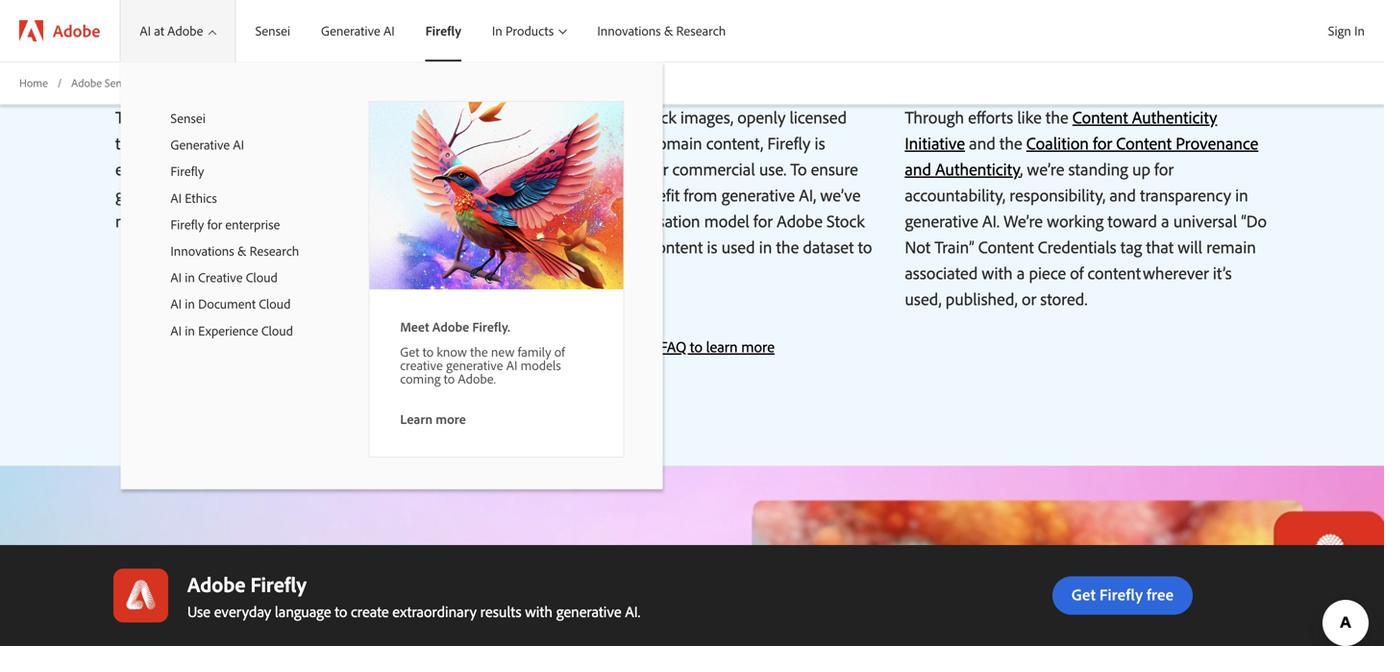 Task type: vqa. For each thing, say whether or not it's contained in the screenshot.
the now
no



Task type: describe. For each thing, give the bounding box(es) containing it.
sensei for firefly for enterprise
[[171, 110, 206, 126]]

adobe inside adobe firefly use everyday language to create extraordinary results with generative ai.
[[188, 571, 246, 598]]

"do
[[1242, 210, 1267, 232]]

use
[[188, 602, 211, 621]]

use
[[165, 210, 189, 232]]

for up benefit
[[649, 158, 669, 180]]

ai inside popup button
[[140, 22, 151, 39]]

a inside the vision for firefly is to help people expand upon their natural creativity. as both a product and an embedded model inside adobe apps, firefly offers generative ai tools made specifically for creative needs, use cases, and workflows.
[[333, 132, 342, 154]]

a inside trained on adobe stock images, openly licensed content, and public domain content, firefly is designed to be safe for commercial use. to ensure that creators can benefit from generative ai, we've developed a compensation model for adobe stock contributors whose content is used in the dataset to retrain firefly models.
[[588, 210, 597, 232]]

innovations for innovations & research link to the bottom
[[171, 242, 234, 259]]

whose
[[600, 236, 646, 258]]

is inside the vision for firefly is to help people expand upon their natural creativity. as both a product and an embedded model inside adobe apps, firefly offers generative ai tools made specifically for creative needs, use cases, and workflows.
[[261, 106, 272, 128]]

ai left document
[[171, 295, 182, 312]]

1 horizontal spatial innovations & research link
[[578, 0, 738, 62]]

their
[[115, 132, 148, 154]]

2 horizontal spatial is
[[815, 132, 826, 154]]

tag
[[1121, 236, 1143, 258]]

the up coalition
[[1046, 106, 1069, 128]]

creative
[[198, 269, 243, 286]]

firefly link for firefly
[[140, 158, 330, 184]]

know
[[437, 343, 467, 360]]

through efforts like the
[[905, 106, 1073, 128]]

in products button
[[473, 0, 578, 62]]

ai up the use
[[171, 189, 182, 206]]

in for ai in creative cloud
[[185, 269, 195, 286]]

1 horizontal spatial more
[[742, 337, 775, 356]]

learn
[[706, 337, 738, 356]]

firefly up ai ethics
[[171, 163, 204, 180]]

innovations for the rightmost innovations & research link
[[598, 22, 661, 39]]

products
[[506, 22, 554, 39]]

for right 'vision'
[[191, 106, 210, 128]]

generative ai for innovations
[[321, 22, 395, 39]]

licensed
[[790, 106, 847, 128]]

vision
[[146, 106, 187, 128]]

adobe up public
[[589, 106, 635, 128]]

retrain
[[510, 262, 556, 284]]

adobe down the ai,
[[777, 210, 823, 232]]

of inside , we're standing up for accountability, responsibility, and transparency in generative ai. we're working toward a universal "do not train" content credentials tag that will remain associated with a piece of content wherever it's used, published, or stored.
[[1071, 262, 1084, 284]]

content
[[650, 236, 703, 258]]

of inside meet adobe firefly. get to know the new family of creative generative ai models coming to adobe.
[[555, 343, 565, 360]]

language
[[275, 602, 331, 621]]

get firefly free
[[1072, 584, 1174, 605]]

offers
[[428, 158, 467, 180]]

and down made
[[238, 210, 265, 232]]

research for innovations & research link to the bottom
[[250, 242, 299, 259]]

cloud for ai in document cloud
[[259, 295, 291, 312]]

research for the rightmost innovations & research link
[[677, 22, 726, 39]]

designed
[[510, 158, 574, 180]]

adobe, inc. image
[[19, 20, 43, 41]]

openly
[[738, 106, 786, 128]]

the inside meet adobe firefly. get to know the new family of creative generative ai models coming to adobe.
[[470, 343, 488, 360]]

1 vertical spatial sensei
[[105, 75, 135, 90]]

in for ai in experience cloud
[[185, 322, 195, 339]]

generative ai for firefly
[[171, 136, 244, 153]]

ai in creative cloud link
[[140, 264, 330, 291]]

generative for firefly
[[171, 136, 230, 153]]

inside
[[245, 158, 286, 180]]

used,
[[905, 288, 942, 310]]

remain
[[1207, 236, 1257, 258]]

workflows.
[[269, 210, 345, 232]]

generative inside trained on adobe stock images, openly licensed content, and public domain content, firefly is designed to be safe for commercial use. to ensure that creators can benefit from generative ai, we've developed a compensation model for adobe stock contributors whose content is used in the dataset to retrain firefly models.
[[722, 184, 795, 206]]

ai in creative cloud
[[171, 269, 278, 286]]

content inside content authenticity initiative
[[1073, 106, 1129, 128]]

domain
[[649, 132, 703, 154]]

faq
[[660, 337, 687, 356]]

ai inside 'link'
[[171, 269, 182, 286]]

adobe right the adobe, inc. icon
[[53, 20, 100, 41]]

ethics
[[185, 189, 217, 206]]

content inside coalition for content provenance and authenticity
[[1117, 132, 1172, 154]]

ai inside the vision for firefly is to help people expand upon their natural creativity. as both a product and an embedded model inside adobe apps, firefly offers generative ai tools made specifically for creative needs, use cases, and workflows.
[[193, 184, 207, 206]]

and down through efforts like the
[[969, 132, 996, 154]]

to
[[791, 158, 807, 180]]

generative for innovations
[[321, 22, 381, 39]]

creativity.
[[205, 132, 271, 154]]

both
[[297, 132, 329, 154]]

for down apps,
[[374, 184, 393, 206]]

generative inside meet adobe firefly. get to know the new family of creative generative ai models coming to adobe.
[[446, 357, 503, 374]]

adobe firefly logo image
[[113, 569, 168, 622]]

generative inside , we're standing up for accountability, responsibility, and transparency in generative ai. we're working toward a universal "do not train" content credentials tag that will remain associated with a piece of content wherever it's used, published, or stored.
[[905, 210, 979, 232]]

efforts
[[969, 106, 1014, 128]]

to left "know"
[[423, 343, 434, 360]]

we've
[[821, 184, 861, 206]]

needs,
[[115, 210, 161, 232]]

with inside , we're standing up for accountability, responsibility, and transparency in generative ai. we're working toward a universal "do not train" content credentials tag that will remain associated with a piece of content wherever it's used, published, or stored.
[[982, 262, 1013, 284]]

piece
[[1029, 262, 1067, 284]]

ai in experience cloud link
[[140, 317, 330, 344]]

,
[[1020, 158, 1023, 180]]

advantages.
[[695, 64, 791, 89]]

adobe sensei
[[71, 75, 135, 90]]

embedded
[[115, 158, 192, 180]]

can
[[602, 184, 627, 206]]

, we're standing up for accountability, responsibility, and transparency in generative ai. we're working toward a universal "do not train" content credentials tag that will remain associated with a piece of content wherever it's used, published, or stored.
[[905, 158, 1267, 310]]

2 vertical spatial is
[[707, 236, 718, 258]]

2 content, from the left
[[707, 132, 764, 154]]

enterprise
[[225, 216, 280, 233]]

& for innovations & research link to the bottom
[[237, 242, 247, 259]]

not
[[905, 236, 931, 258]]

at
[[154, 22, 164, 39]]

create
[[351, 602, 389, 621]]

and inside trained on adobe stock images, openly licensed content, and public domain content, firefly is designed to be safe for commercial use. to ensure that creators can benefit from generative ai, we've developed a compensation model for adobe stock contributors whose content is used in the dataset to retrain firefly models.
[[571, 132, 598, 154]]

creative inside meet adobe firefly. get to know the new family of creative generative ai models coming to adobe.
[[400, 357, 443, 374]]

adobe link
[[0, 0, 120, 62]]

sensei for innovations & research
[[255, 22, 290, 39]]

coalition for content provenance and authenticity
[[905, 132, 1259, 180]]

experience
[[198, 322, 258, 339]]

innovations & research for innovations & research link to the bottom
[[171, 242, 299, 259]]

ai ethics
[[171, 189, 217, 206]]

public
[[602, 132, 645, 154]]

0 vertical spatial creative
[[220, 64, 284, 89]]

results
[[480, 602, 522, 621]]

working
[[1047, 210, 1104, 232]]

like
[[1018, 106, 1042, 128]]

learn more
[[400, 411, 466, 427]]

model inside trained on adobe stock images, openly licensed content, and public domain content, firefly is designed to be safe for commercial use. to ensure that creators can benefit from generative ai, we've developed a compensation model for adobe stock contributors whose content is used in the dataset to retrain firefly models.
[[705, 210, 750, 232]]

adobe inside popup button
[[167, 22, 203, 39]]

firefly inside adobe firefly use everyday language to create extraordinary results with generative ai.
[[250, 571, 307, 598]]

adobe right 'home'
[[71, 75, 102, 90]]

transparency
[[1141, 184, 1232, 206]]

from
[[684, 184, 718, 206]]

sign in
[[1329, 22, 1365, 39]]

content inside , we're standing up for accountability, responsibility, and transparency in generative ai. we're working toward a universal "do not train" content credentials tag that will remain associated with a piece of content wherever it's used, published, or stored.
[[979, 236, 1034, 258]]

firefly left free
[[1100, 584, 1143, 605]]

0 horizontal spatial stock
[[639, 106, 677, 128]]

firefly for enterprise link
[[140, 211, 330, 237]]

1 vertical spatial innovations & research link
[[140, 237, 330, 264]]

models
[[521, 357, 561, 374]]

meet
[[400, 318, 429, 335]]

with inside adobe firefly use everyday language to create extraordinary results with generative ai.
[[525, 602, 553, 621]]

commercial
[[673, 158, 756, 180]]

& for the rightmost innovations & research link
[[664, 22, 673, 39]]

tools
[[211, 184, 246, 206]]

ai in document cloud
[[171, 295, 291, 312]]

ai,
[[799, 184, 817, 206]]

responsibility,
[[1010, 184, 1106, 206]]



Task type: locate. For each thing, give the bounding box(es) containing it.
the left dataset
[[777, 236, 799, 258]]

generative ai link up process.
[[302, 0, 406, 62]]

0 vertical spatial generative ai
[[321, 22, 395, 39]]

published,
[[946, 288, 1018, 310]]

1 horizontal spatial research
[[677, 22, 726, 39]]

models.
[[608, 262, 663, 284]]

1 horizontal spatial model
[[705, 210, 750, 232]]

sensei link for innovations
[[236, 0, 302, 62]]

adobe sensei link
[[71, 75, 135, 91]]

1 vertical spatial cloud
[[259, 295, 291, 312]]

in left experience
[[185, 322, 195, 339]]

get inside meet adobe firefly. get to know the new family of creative generative ai models coming to adobe.
[[400, 343, 420, 360]]

model up used
[[705, 210, 750, 232]]

as
[[275, 132, 293, 154]]

innovations & research link up practical
[[578, 0, 738, 62]]

0 horizontal spatial that
[[510, 184, 538, 206]]

for down the ethics
[[207, 216, 222, 233]]

0 vertical spatial content
[[1073, 106, 1129, 128]]

is up creativity.
[[261, 106, 272, 128]]

firefly
[[426, 22, 461, 39], [214, 106, 257, 128], [768, 132, 811, 154], [380, 158, 424, 180], [171, 163, 204, 180], [171, 216, 204, 233], [560, 262, 604, 284], [250, 571, 307, 598], [1100, 584, 1143, 605]]

1 horizontal spatial &
[[664, 22, 673, 39]]

0 horizontal spatial sensei
[[105, 75, 135, 90]]

0 vertical spatial stock
[[639, 106, 677, 128]]

1 horizontal spatial authenticity
[[1133, 106, 1218, 128]]

a
[[333, 132, 342, 154], [588, 210, 597, 232], [1162, 210, 1170, 232], [1017, 262, 1025, 284]]

1 horizontal spatial stock
[[827, 210, 865, 232]]

0 vertical spatial innovations & research
[[598, 22, 726, 39]]

& inside group
[[237, 242, 247, 259]]

and up toward
[[1110, 184, 1137, 206]]

get left free
[[1072, 584, 1096, 605]]

model inside the vision for firefly is to help people expand upon their natural creativity. as both a product and an embedded model inside adobe apps, firefly offers generative ai tools made specifically for creative needs, use cases, and workflows.
[[196, 158, 241, 180]]

0 vertical spatial get
[[400, 343, 420, 360]]

content wherever
[[1088, 262, 1209, 284]]

that for designed
[[510, 184, 538, 206]]

generative ai link for innovations
[[302, 0, 406, 62]]

dataset
[[803, 236, 854, 258]]

1 vertical spatial generative ai
[[171, 136, 244, 153]]

contributors
[[510, 236, 596, 258]]

0 vertical spatial sensei
[[255, 22, 290, 39]]

2 vertical spatial sensei
[[171, 110, 206, 126]]

1 horizontal spatial ai.
[[983, 210, 1000, 232]]

see
[[610, 337, 632, 356]]

innovations & research link down the 'firefly for enterprise'
[[140, 237, 330, 264]]

model
[[196, 158, 241, 180], [705, 210, 750, 232]]

0 horizontal spatial with
[[525, 602, 553, 621]]

&
[[664, 22, 673, 39], [237, 242, 247, 259]]

with
[[982, 262, 1013, 284], [525, 602, 553, 621]]

in products
[[492, 22, 554, 39]]

be
[[596, 158, 613, 180]]

ai left creative
[[171, 269, 182, 286]]

1 content, from the left
[[510, 132, 567, 154]]

in inside , we're standing up for accountability, responsibility, and transparency in generative ai. we're working toward a universal "do not train" content credentials tag that will remain associated with a piece of content wherever it's used, published, or stored.
[[1236, 184, 1249, 206]]

firefly link
[[406, 0, 473, 62], [140, 158, 330, 184]]

adobe down 'both'
[[290, 158, 336, 180]]

innovations & research for the rightmost innovations & research link
[[598, 22, 726, 39]]

firefly for enterprise
[[171, 216, 280, 233]]

that
[[510, 184, 538, 206], [1147, 236, 1174, 258]]

1 horizontal spatial sensei
[[171, 110, 206, 126]]

0 vertical spatial creators
[[551, 64, 617, 89]]

everyday
[[214, 602, 271, 621]]

0 horizontal spatial in
[[492, 22, 503, 39]]

ai inside meet adobe firefly. get to know the new family of creative generative ai models coming to adobe.
[[507, 357, 518, 374]]

ai in document cloud link
[[140, 291, 330, 317]]

with right results
[[525, 602, 553, 621]]

coalition for content provenance and authenticity link
[[905, 132, 1259, 180]]

1 vertical spatial generative
[[171, 136, 230, 153]]

group
[[121, 62, 663, 489]]

generative ai link for firefly
[[140, 131, 330, 158]]

that for toward
[[1147, 236, 1174, 258]]

and down on
[[571, 132, 598, 154]]

sensei
[[255, 22, 290, 39], [105, 75, 135, 90], [171, 110, 206, 126]]

to inside adobe firefly use everyday language to create extraordinary results with generative ai.
[[335, 602, 347, 621]]

creative up creativity.
[[220, 64, 284, 89]]

give
[[510, 64, 547, 89]]

creators inside trained on adobe stock images, openly licensed content, and public domain content, firefly is designed to be safe for commercial use. to ensure that creators can benefit from generative ai, we've developed a compensation model for adobe stock contributors whose content is used in the dataset to retrain firefly models.
[[542, 184, 598, 206]]

ai at adobe button
[[121, 0, 235, 62]]

in left products
[[492, 22, 503, 39]]

0 vertical spatial generative ai link
[[302, 0, 406, 62]]

2 vertical spatial cloud
[[261, 322, 293, 339]]

group containing sensei
[[121, 62, 663, 489]]

innovations & research up practical
[[598, 22, 726, 39]]

up
[[1133, 158, 1151, 180]]

a right toward
[[1162, 210, 1170, 232]]

authenticity inside coalition for content provenance and authenticity
[[936, 158, 1020, 180]]

in inside dropdown button
[[492, 22, 503, 39]]

authenticity up provenance
[[1133, 106, 1218, 128]]

firefly left in products
[[426, 22, 461, 39]]

creative down offers at the top
[[397, 184, 452, 206]]

0 vertical spatial cloud
[[246, 269, 278, 286]]

0 vertical spatial research
[[677, 22, 726, 39]]

of right "family"
[[555, 343, 565, 360]]

in left document
[[185, 295, 195, 312]]

0 horizontal spatial innovations & research
[[171, 242, 299, 259]]

0 vertical spatial of
[[1071, 262, 1084, 284]]

stock up domain
[[639, 106, 677, 128]]

1 vertical spatial generative ai link
[[140, 131, 330, 158]]

more
[[742, 337, 775, 356], [436, 411, 466, 427]]

in left creative
[[185, 269, 195, 286]]

sign in button
[[1325, 14, 1369, 47]]

that inside trained on adobe stock images, openly licensed content, and public domain content, firefly is designed to be safe for commercial use. to ensure that creators can benefit from generative ai, we've developed a compensation model for adobe stock contributors whose content is used in the dataset to retrain firefly models.
[[510, 184, 538, 206]]

innovations inside group
[[171, 242, 234, 259]]

creators up developed
[[542, 184, 598, 206]]

generative ai link up inside
[[140, 131, 330, 158]]

home link
[[19, 75, 48, 91]]

get down meet
[[400, 343, 420, 360]]

1 horizontal spatial innovations & research
[[598, 22, 726, 39]]

0 vertical spatial that
[[510, 184, 538, 206]]

1 vertical spatial content
[[1117, 132, 1172, 154]]

in right sign at the right of page
[[1355, 22, 1365, 39]]

research
[[677, 22, 726, 39], [250, 242, 299, 259]]

& up practical
[[664, 22, 673, 39]]

trained on adobe stock images, openly licensed content, and public domain content, firefly is designed to be safe for commercial use. to ensure that creators can benefit from generative ai, we've developed a compensation model for adobe stock contributors whose content is used in the dataset to retrain firefly models.
[[510, 106, 873, 284]]

1 horizontal spatial get
[[1072, 584, 1096, 605]]

natural
[[152, 132, 201, 154]]

a right developed
[[588, 210, 597, 232]]

2 horizontal spatial sensei
[[255, 22, 290, 39]]

process.
[[289, 64, 355, 89]]

ai. for we're
[[983, 210, 1000, 232]]

0 vertical spatial innovations & research link
[[578, 0, 738, 62]]

2 in from the left
[[492, 22, 503, 39]]

expand
[[381, 106, 433, 128]]

cases,
[[193, 210, 234, 232]]

0 vertical spatial model
[[196, 158, 241, 180]]

generative inside the vision for firefly is to help people expand upon their natural creativity. as both a product and an embedded model inside adobe apps, firefly offers generative ai tools made specifically for creative needs, use cases, and workflows.
[[115, 184, 189, 206]]

0 vertical spatial authenticity
[[1133, 106, 1218, 128]]

creators up on
[[551, 64, 617, 89]]

firefly link down creativity.
[[140, 158, 330, 184]]

for
[[191, 106, 210, 128], [1093, 132, 1113, 154], [649, 158, 669, 180], [1155, 158, 1174, 180], [374, 184, 393, 206], [754, 210, 773, 232], [207, 216, 222, 233]]

sensei up the
[[105, 75, 135, 90]]

the inside trained on adobe stock images, openly licensed content, and public domain content, firefly is designed to be safe for commercial use. to ensure that creators can benefit from generative ai, we've developed a compensation model for adobe stock contributors whose content is used in the dataset to retrain firefly models.
[[777, 236, 799, 258]]

authenticity
[[1133, 106, 1218, 128], [936, 158, 1020, 180]]

1 horizontal spatial firefly link
[[406, 0, 473, 62]]

0 horizontal spatial get
[[400, 343, 420, 360]]

generative down 'vision'
[[171, 136, 230, 153]]

0 horizontal spatial of
[[555, 343, 565, 360]]

the
[[115, 106, 142, 128]]

in inside button
[[1355, 22, 1365, 39]]

to left create
[[335, 602, 347, 621]]

creative inside the vision for firefly is to help people expand upon their natural creativity. as both a product and an embedded model inside adobe apps, firefly offers generative ai tools made specifically for creative needs, use cases, and workflows.
[[397, 184, 452, 206]]

of down credentials
[[1071, 262, 1084, 284]]

cloud right experience
[[261, 322, 293, 339]]

1 horizontal spatial of
[[1071, 262, 1084, 284]]

ai. inside adobe firefly use everyday language to create extraordinary results with generative ai.
[[625, 602, 641, 621]]

in for ai in document cloud
[[185, 295, 195, 312]]

or
[[1022, 288, 1037, 310]]

more right learn
[[742, 337, 775, 356]]

generative ai link inside group
[[140, 131, 330, 158]]

made
[[250, 184, 290, 206]]

enhance the creative process.
[[115, 64, 355, 89]]

toward
[[1108, 210, 1158, 232]]

cloud for ai in creative cloud
[[246, 269, 278, 286]]

adobe up "know"
[[432, 318, 469, 335]]

1 horizontal spatial is
[[707, 236, 718, 258]]

creative down meet
[[400, 357, 443, 374]]

1 vertical spatial with
[[525, 602, 553, 621]]

content authenticity initiative
[[905, 106, 1218, 154]]

authenticity inside content authenticity initiative
[[1133, 106, 1218, 128]]

in up "do
[[1236, 184, 1249, 206]]

in inside 'link'
[[185, 269, 195, 286]]

people
[[329, 106, 377, 128]]

and inside , we're standing up for accountability, responsibility, and transparency in generative ai. we're working toward a universal "do not train" content credentials tag that will remain associated with a piece of content wherever it's used, published, or stored.
[[1110, 184, 1137, 206]]

adobe inside the vision for firefly is to help people expand upon their natural creativity. as both a product and an embedded model inside adobe apps, firefly offers generative ai tools made specifically for creative needs, use cases, and workflows.
[[290, 158, 336, 180]]

0 vertical spatial generative
[[321, 22, 381, 39]]

1 vertical spatial is
[[815, 132, 826, 154]]

2 vertical spatial creative
[[400, 357, 443, 374]]

accountability,
[[905, 184, 1006, 206]]

1 horizontal spatial that
[[1147, 236, 1174, 258]]

creative
[[220, 64, 284, 89], [397, 184, 452, 206], [400, 357, 443, 374]]

0 horizontal spatial &
[[237, 242, 247, 259]]

0 horizontal spatial generative ai
[[171, 136, 244, 153]]

sensei link up creativity.
[[140, 101, 330, 131]]

ai at adobe
[[140, 22, 203, 39]]

to down "know"
[[444, 370, 455, 387]]

cloud
[[246, 269, 278, 286], [259, 295, 291, 312], [261, 322, 293, 339]]

1 vertical spatial creative
[[397, 184, 452, 206]]

1 vertical spatial more
[[436, 411, 466, 427]]

0 horizontal spatial model
[[196, 158, 241, 180]]

innovations & research inside group
[[171, 242, 299, 259]]

0 vertical spatial ai.
[[983, 210, 1000, 232]]

more right the learn
[[436, 411, 466, 427]]

firefly image
[[370, 102, 623, 289]]

cloud up ai in document cloud link
[[246, 269, 278, 286]]

standing
[[1069, 158, 1129, 180]]

ai left tools
[[193, 184, 207, 206]]

0 horizontal spatial innovations
[[171, 242, 234, 259]]

adobe.
[[458, 370, 496, 387]]

product
[[346, 132, 401, 154]]

we're
[[1027, 158, 1065, 180]]

0 vertical spatial innovations
[[598, 22, 661, 39]]

generative inside group
[[171, 136, 230, 153]]

ai in experience cloud
[[171, 322, 293, 339]]

research down enterprise
[[250, 242, 299, 259]]

innovations up give creators practical advantages. on the top of the page
[[598, 22, 661, 39]]

0 horizontal spatial generative
[[171, 136, 230, 153]]

ai left at
[[140, 22, 151, 39]]

1 vertical spatial innovations & research
[[171, 242, 299, 259]]

1 horizontal spatial innovations
[[598, 22, 661, 39]]

1 vertical spatial stock
[[827, 210, 865, 232]]

cloud for ai in experience cloud
[[261, 322, 293, 339]]

1 vertical spatial sensei link
[[140, 101, 330, 131]]

learn
[[400, 411, 433, 427]]

1 vertical spatial ai.
[[625, 602, 641, 621]]

content up up in the top right of the page
[[1117, 132, 1172, 154]]

0 vertical spatial sensei link
[[236, 0, 302, 62]]

our
[[636, 337, 657, 356]]

and down initiative
[[905, 158, 932, 180]]

adobe inside meet adobe firefly. get to know the new family of creative generative ai models coming to adobe.
[[432, 318, 469, 335]]

ai left experience
[[171, 322, 182, 339]]

and inside coalition for content provenance and authenticity
[[905, 158, 932, 180]]

and left an
[[405, 132, 431, 154]]

1 horizontal spatial in
[[1355, 22, 1365, 39]]

benefit
[[631, 184, 680, 206]]

1 vertical spatial of
[[555, 343, 565, 360]]

upon
[[437, 106, 474, 128]]

sensei up enhance the creative process.
[[255, 22, 290, 39]]

content, up commercial
[[707, 132, 764, 154]]

0 vertical spatial more
[[742, 337, 775, 356]]

to right faq
[[690, 337, 703, 356]]

for inside coalition for content provenance and authenticity
[[1093, 132, 1113, 154]]

in inside trained on adobe stock images, openly licensed content, and public domain content, firefly is designed to be safe for commercial use. to ensure that creators can benefit from generative ai, we've developed a compensation model for adobe stock contributors whose content is used in the dataset to retrain firefly models.
[[759, 236, 773, 258]]

1 vertical spatial firefly link
[[140, 158, 330, 184]]

1 horizontal spatial generative ai
[[321, 22, 395, 39]]

for up standing
[[1093, 132, 1113, 154]]

the down ai at adobe popup button
[[189, 64, 216, 89]]

cloud right document
[[259, 295, 291, 312]]

1 vertical spatial that
[[1147, 236, 1174, 258]]

1 horizontal spatial generative
[[321, 22, 381, 39]]

specifically
[[294, 184, 370, 206]]

to left be
[[578, 158, 592, 180]]

stored.
[[1041, 288, 1088, 310]]

generative inside adobe firefly use everyday language to create extraordinary results with generative ai.
[[556, 602, 622, 621]]

the up ,
[[1000, 132, 1023, 154]]

ai. for firefly
[[625, 602, 641, 621]]

to right dataset
[[858, 236, 873, 258]]

firefly down ai ethics
[[171, 216, 204, 233]]

0 vertical spatial firefly link
[[406, 0, 473, 62]]

the left new
[[470, 343, 488, 360]]

1 vertical spatial authenticity
[[936, 158, 1020, 180]]

use.
[[760, 158, 787, 180]]

generative ai
[[321, 22, 395, 39], [171, 136, 244, 153]]

firefly up creativity.
[[214, 106, 257, 128]]

for inside , we're standing up for accountability, responsibility, and transparency in generative ai. we're working toward a universal "do not train" content credentials tag that will remain associated with a piece of content wherever it's used, published, or stored.
[[1155, 158, 1174, 180]]

1 vertical spatial &
[[237, 242, 247, 259]]

credentials
[[1038, 236, 1117, 258]]

1 horizontal spatial content,
[[707, 132, 764, 154]]

sensei link up enhance the creative process.
[[236, 0, 302, 62]]

0 horizontal spatial is
[[261, 106, 272, 128]]

learn more link
[[400, 411, 466, 427]]

sensei up natural
[[171, 110, 206, 126]]

get firefly free link
[[1053, 576, 1194, 615]]

in right used
[[759, 236, 773, 258]]

generative ai inside group
[[171, 136, 244, 153]]

and
[[405, 132, 431, 154], [571, 132, 598, 154], [969, 132, 996, 154], [905, 158, 932, 180], [1110, 184, 1137, 206], [238, 210, 265, 232]]

sensei inside group
[[171, 110, 206, 126]]

ai up expand
[[384, 22, 395, 39]]

generative down embedded
[[115, 184, 189, 206]]

for up used
[[754, 210, 773, 232]]

0 vertical spatial is
[[261, 106, 272, 128]]

1 in from the left
[[1355, 22, 1365, 39]]

0 horizontal spatial research
[[250, 242, 299, 259]]

0 horizontal spatial ai.
[[625, 602, 641, 621]]

ai. inside , we're standing up for accountability, responsibility, and transparency in generative ai. we're working toward a universal "do not train" content credentials tag that will remain associated with a piece of content wherever it's used, published, or stored.
[[983, 210, 1000, 232]]

a left piece at the right top
[[1017, 262, 1025, 284]]

0 vertical spatial &
[[664, 22, 673, 39]]

coming
[[400, 370, 441, 387]]

research inside group
[[250, 242, 299, 259]]

to up as at the left top
[[276, 106, 290, 128]]

1 horizontal spatial with
[[982, 262, 1013, 284]]

practical
[[621, 64, 691, 89]]

with up the published,
[[982, 262, 1013, 284]]

cloud inside 'link'
[[246, 269, 278, 286]]

1 vertical spatial research
[[250, 242, 299, 259]]

0 vertical spatial with
[[982, 262, 1013, 284]]

of
[[1071, 262, 1084, 284], [555, 343, 565, 360]]

firefly down product
[[380, 158, 424, 180]]

adobe up use
[[188, 571, 246, 598]]

extraordinary
[[393, 602, 477, 621]]

stock
[[639, 106, 677, 128], [827, 210, 865, 232]]

sensei link
[[236, 0, 302, 62], [140, 101, 330, 131]]

firefly up to
[[768, 132, 811, 154]]

is left used
[[707, 236, 718, 258]]

enhance
[[115, 64, 185, 89]]

research up advantages.
[[677, 22, 726, 39]]

1 vertical spatial creators
[[542, 184, 598, 206]]

sensei link for firefly
[[140, 101, 330, 131]]

0 horizontal spatial innovations & research link
[[140, 237, 330, 264]]

0 horizontal spatial authenticity
[[936, 158, 1020, 180]]

ai left as at the left top
[[233, 136, 244, 153]]

adobe firefly use everyday language to create extraordinary results with generative ai.
[[188, 571, 641, 621]]

2 vertical spatial content
[[979, 236, 1034, 258]]

see our faq to learn more
[[610, 337, 775, 356]]

generative ai up process.
[[321, 22, 395, 39]]

content up coalition for content provenance and authenticity
[[1073, 106, 1129, 128]]

family
[[518, 343, 552, 360]]

1 vertical spatial model
[[705, 210, 750, 232]]

creators
[[551, 64, 617, 89], [542, 184, 598, 206]]

images,
[[681, 106, 734, 128]]

1 vertical spatial innovations
[[171, 242, 234, 259]]

to inside the vision for firefly is to help people expand upon their natural creativity. as both a product and an embedded model inside adobe apps, firefly offers generative ai tools made specifically for creative needs, use cases, and workflows.
[[276, 106, 290, 128]]

generative up 'train"'
[[905, 210, 979, 232]]

ai left "family"
[[507, 357, 518, 374]]

0 horizontal spatial content,
[[510, 132, 567, 154]]

firefly link for innovations
[[406, 0, 473, 62]]

firefly down contributors
[[560, 262, 604, 284]]

firefly up language
[[250, 571, 307, 598]]

generative
[[115, 184, 189, 206], [722, 184, 795, 206], [905, 210, 979, 232], [446, 357, 503, 374], [556, 602, 622, 621]]

1 vertical spatial get
[[1072, 584, 1096, 605]]

that inside , we're standing up for accountability, responsibility, and transparency in generative ai. we're working toward a universal "do not train" content credentials tag that will remain associated with a piece of content wherever it's used, published, or stored.
[[1147, 236, 1174, 258]]

more inside group
[[436, 411, 466, 427]]

innovations & research
[[598, 22, 726, 39], [171, 242, 299, 259]]

0 horizontal spatial more
[[436, 411, 466, 427]]

content, down trained
[[510, 132, 567, 154]]

model up tools
[[196, 158, 241, 180]]

in
[[1355, 22, 1365, 39], [492, 22, 503, 39]]

0 horizontal spatial firefly link
[[140, 158, 330, 184]]



